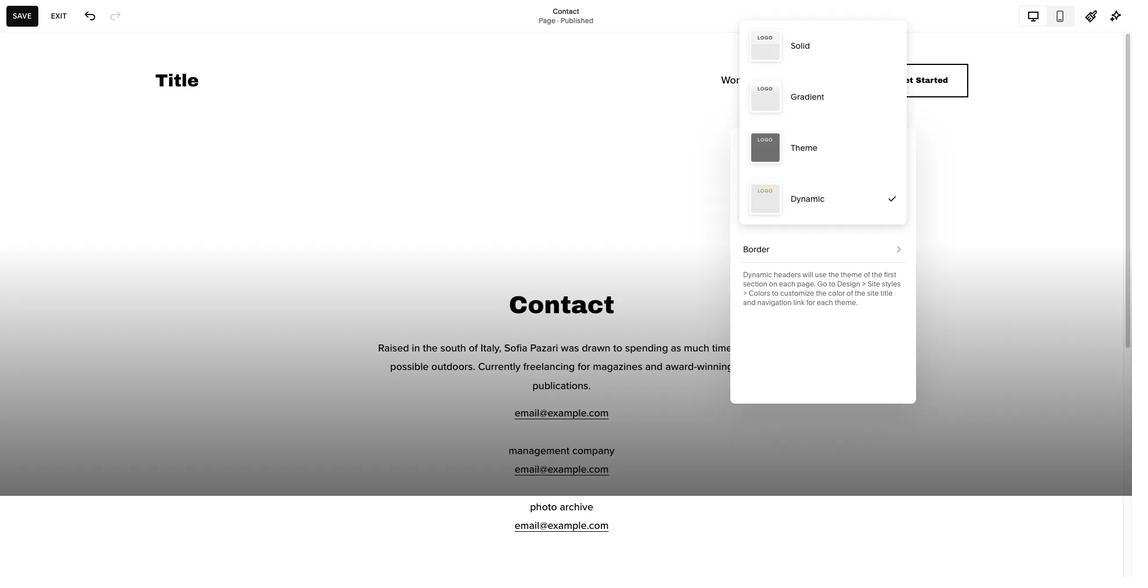 Task type: locate. For each thing, give the bounding box(es) containing it.
1 vertical spatial to
[[772, 289, 779, 298]]

klobrad84@gmail.com
[[46, 466, 120, 475]]

published
[[561, 16, 594, 25]]

dynamic
[[791, 193, 825, 204], [791, 194, 825, 204], [744, 271, 773, 279]]

back button down gradient image
[[737, 131, 774, 157]]

contact
[[553, 7, 580, 15]]

gradient
[[791, 91, 825, 102]]

use
[[815, 271, 827, 279]]

each down headers
[[780, 280, 796, 289]]

asset
[[19, 377, 44, 389]]

1 horizontal spatial >
[[863, 280, 866, 289]]

to
[[829, 280, 836, 289], [772, 289, 779, 298]]

> up and
[[744, 289, 747, 298]]

exit
[[51, 11, 67, 20]]

0 vertical spatial >
[[863, 280, 866, 289]]

dynamic image
[[750, 183, 782, 215], [888, 194, 897, 204]]

>
[[863, 280, 866, 289], [744, 289, 747, 298]]

colors
[[749, 289, 771, 298]]

on
[[769, 280, 778, 289]]

the
[[829, 271, 840, 279], [872, 271, 883, 279], [816, 289, 827, 298], [855, 289, 866, 298]]

0 vertical spatial to
[[829, 280, 836, 289]]

each right for
[[817, 299, 834, 307]]

1 horizontal spatial of
[[864, 271, 871, 279]]

library
[[46, 377, 77, 389]]

title
[[881, 289, 893, 298]]

dynamic button
[[740, 173, 907, 224]]

of up site at the right of page
[[864, 271, 871, 279]]

0 vertical spatial each
[[780, 280, 796, 289]]

each
[[780, 280, 796, 289], [817, 299, 834, 307]]

color
[[829, 289, 845, 298]]

list box containing solid
[[740, 20, 907, 225]]

to right 'go'
[[829, 280, 836, 289]]

site
[[868, 289, 879, 298]]

klo
[[63, 457, 74, 466]]

tab list
[[1021, 7, 1074, 25]]

0 horizontal spatial each
[[780, 280, 796, 289]]

list box
[[740, 20, 907, 225]]

of down design
[[847, 289, 854, 298]]

the left site at the bottom of the page
[[855, 289, 866, 298]]

border
[[744, 245, 770, 255]]

design
[[838, 280, 861, 289]]

theme image
[[750, 132, 782, 164]]

1 vertical spatial each
[[817, 299, 834, 307]]

dynamic headers will use the theme of the first section on each page. go to design > site styles > colors to customize the color of the site title and navigation link for each theme.
[[744, 271, 901, 307]]

0 horizontal spatial to
[[772, 289, 779, 298]]

1 horizontal spatial each
[[817, 299, 834, 307]]

back button
[[731, 128, 917, 160], [737, 131, 774, 157]]

to up navigation in the bottom of the page
[[772, 289, 779, 298]]

styles
[[882, 280, 901, 289]]

contact page · published
[[539, 7, 594, 25]]

asset library
[[19, 377, 77, 389]]

navigation
[[758, 299, 792, 307]]

help link
[[19, 419, 40, 431]]

gradient image
[[750, 81, 782, 113]]

0 horizontal spatial >
[[744, 289, 747, 298]]

save button
[[6, 6, 38, 26]]

brad klo klobrad84@gmail.com
[[46, 457, 120, 475]]

first
[[885, 271, 897, 279]]

of
[[864, 271, 871, 279], [847, 289, 854, 298]]

> left site at the right of page
[[863, 280, 866, 289]]

section
[[744, 280, 768, 289]]

1 vertical spatial >
[[744, 289, 747, 298]]

theme
[[791, 143, 818, 153]]

0 vertical spatial of
[[864, 271, 871, 279]]

1 vertical spatial of
[[847, 289, 854, 298]]



Task type: describe. For each thing, give the bounding box(es) containing it.
settings link
[[19, 398, 129, 412]]

back
[[750, 139, 770, 148]]

dynamic inside dynamic headers will use the theme of the first section on each page. go to design > site styles > colors to customize the color of the site title and navigation link for each theme.
[[744, 271, 773, 279]]

page
[[539, 16, 556, 25]]

exit button
[[45, 6, 73, 26]]

back button down gradient
[[731, 128, 917, 160]]

for
[[807, 299, 816, 307]]

solid image
[[750, 30, 782, 62]]

help
[[19, 419, 40, 431]]

customize
[[781, 289, 815, 298]]

and
[[744, 299, 756, 307]]

settings
[[19, 398, 56, 410]]

theme.
[[835, 299, 858, 307]]

headers
[[774, 271, 801, 279]]

·
[[557, 16, 559, 25]]

1 horizontal spatial dynamic image
[[888, 194, 897, 204]]

the down 'go'
[[816, 289, 827, 298]]

chevron small up dark icon image
[[888, 194, 897, 203]]

go
[[818, 280, 828, 289]]

theme
[[841, 271, 863, 279]]

solid
[[791, 40, 810, 51]]

brad
[[46, 457, 62, 466]]

dynamic inside dropdown button
[[791, 193, 825, 204]]

asset library link
[[19, 377, 129, 391]]

0 horizontal spatial dynamic image
[[750, 183, 782, 215]]

the right use
[[829, 271, 840, 279]]

page.
[[798, 280, 816, 289]]

will
[[803, 271, 814, 279]]

link
[[794, 299, 805, 307]]

the up site at the right of page
[[872, 271, 883, 279]]

save
[[13, 11, 32, 20]]

1 horizontal spatial to
[[829, 280, 836, 289]]

site
[[868, 280, 881, 289]]

0 horizontal spatial of
[[847, 289, 854, 298]]



Task type: vqa. For each thing, say whether or not it's contained in the screenshot.
Contacts link
no



